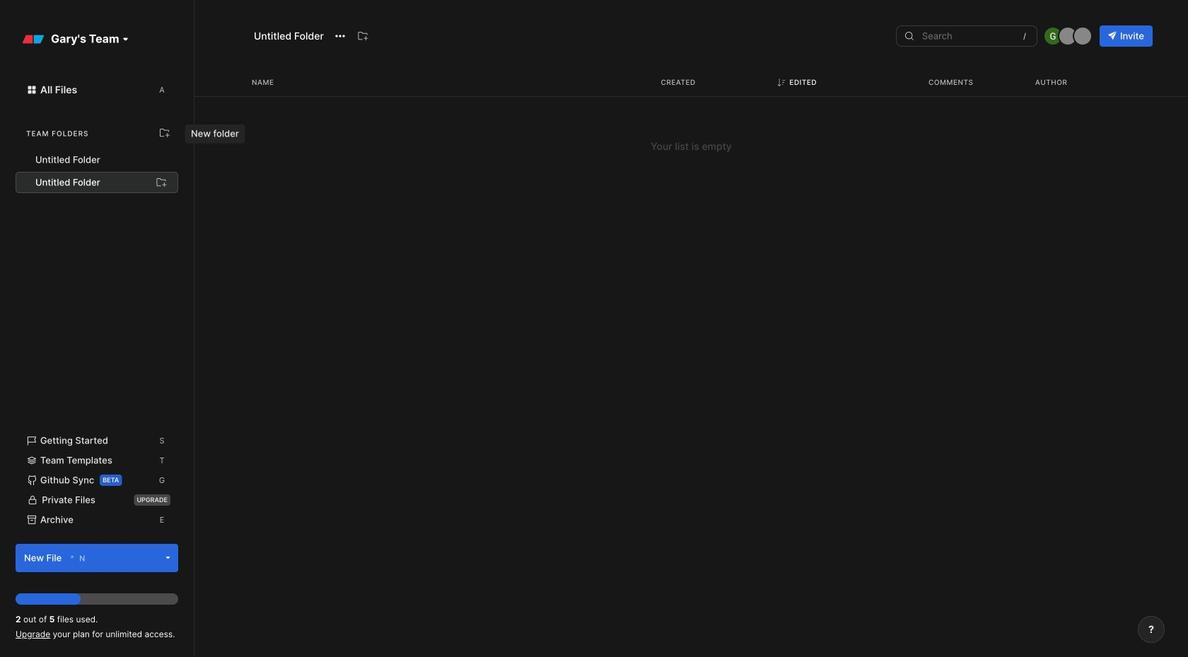 Task type: vqa. For each thing, say whether or not it's contained in the screenshot.
option
no



Task type: describe. For each thing, give the bounding box(es) containing it.
Search  text field
[[921, 30, 1029, 42]]



